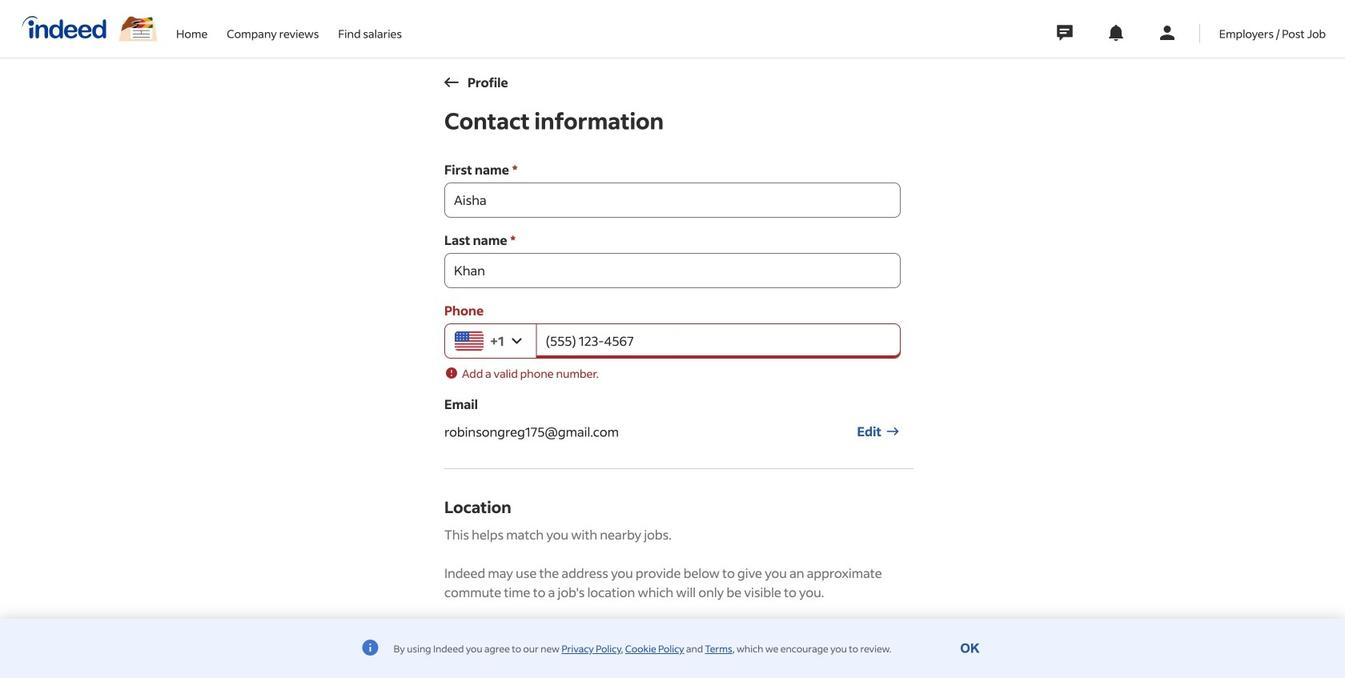 Task type: locate. For each thing, give the bounding box(es) containing it.
Type phone number telephone field
[[537, 324, 901, 359]]

None field
[[445, 183, 901, 218], [445, 253, 901, 288], [445, 183, 901, 218], [445, 253, 901, 288]]

primary element
[[0, 0, 1346, 679]]

contact information element
[[445, 107, 914, 679]]



Task type: vqa. For each thing, say whether or not it's contained in the screenshot.
"Continue"
no



